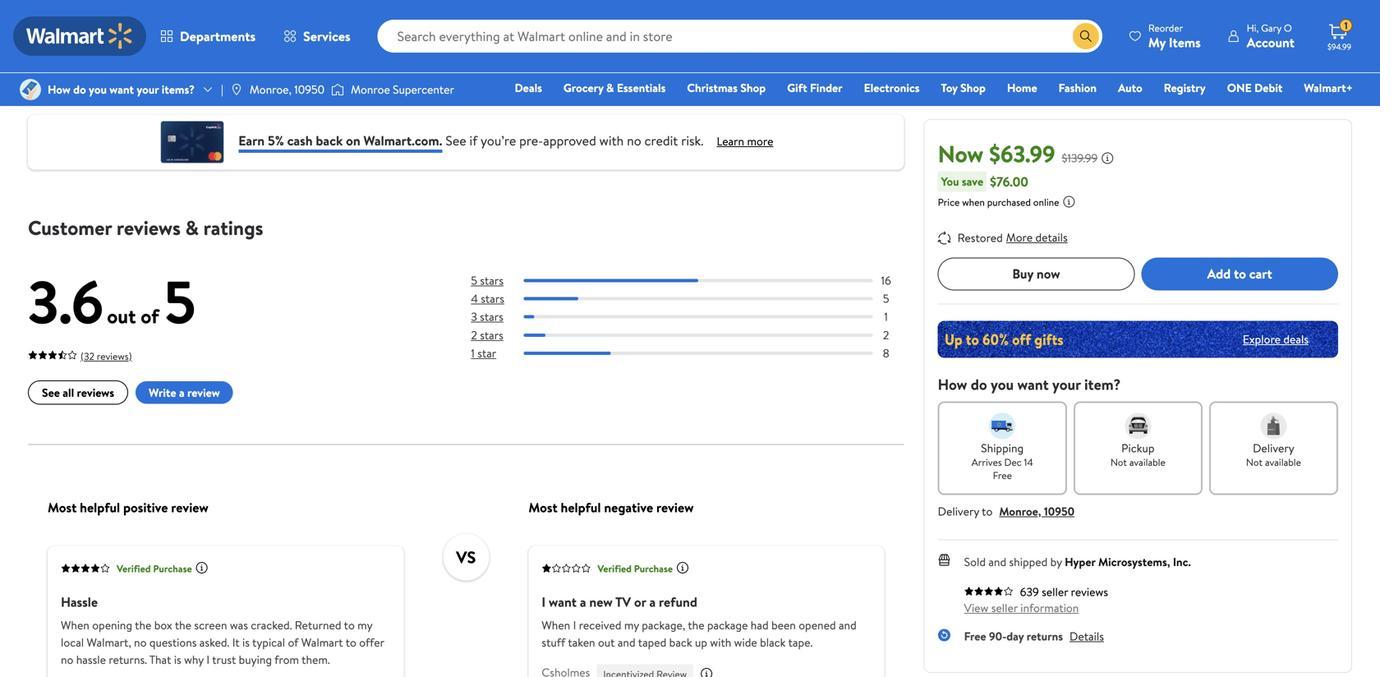 Task type: vqa. For each thing, say whether or not it's contained in the screenshot.
"credit"
yes



Task type: locate. For each thing, give the bounding box(es) containing it.
list
[[28, 26, 904, 85]]

wide
[[734, 635, 757, 651]]

3.8592 stars out of 5, based on 639 seller reviews element
[[964, 586, 1014, 596]]

5 up 4
[[471, 273, 477, 289]]

stars right "3"
[[480, 309, 504, 325]]

price
[[938, 195, 960, 209]]

1 vertical spatial free
[[964, 628, 986, 644]]

1 horizontal spatial &
[[606, 80, 614, 96]]

available inside delivery not available
[[1265, 455, 1302, 469]]

most for most helpful negative review
[[529, 499, 558, 517]]

and left taped
[[618, 635, 636, 651]]

to right returned
[[344, 617, 355, 633]]

1 verified purchase from the left
[[117, 562, 192, 576]]

2 for 2
[[883, 327, 889, 343]]

2 purchase from the left
[[634, 562, 673, 576]]

available inside the pickup not available
[[1130, 455, 1166, 469]]

0 horizontal spatial delivery
[[938, 503, 979, 519]]

how for how do you want your items?
[[48, 81, 71, 97]]

2 progress bar from the top
[[524, 297, 873, 301]]

free inside shipping arrives dec 14 free
[[993, 468, 1012, 482]]

0 horizontal spatial want
[[109, 81, 134, 97]]

delivery to monroe, 10950
[[938, 503, 1075, 519]]

0 vertical spatial want
[[109, 81, 134, 97]]

delivery down intent image for delivery
[[1253, 440, 1295, 456]]

restored
[[958, 230, 1003, 246]]

0 horizontal spatial 5
[[164, 260, 196, 343]]

home link
[[1000, 79, 1045, 97]]

not down intent image for delivery
[[1246, 455, 1263, 469]]

5 down 16
[[883, 291, 889, 307]]

0 vertical spatial of
[[141, 303, 159, 330]]

1 horizontal spatial want
[[549, 593, 577, 611]]

when
[[962, 195, 985, 209]]

1 vertical spatial you
[[991, 374, 1014, 395]]

back inside i want a new tv or a refund when i received my package, the package had been opened and stuff taken out and taped back up with wide black tape.
[[669, 635, 692, 651]]

stars down 3 stars
[[480, 327, 504, 343]]

monroe, down dec
[[999, 503, 1041, 519]]

free down shipping
[[993, 468, 1012, 482]]

verified purchase information image up hassle when opening the box the screen was cracked. returned to my local walmart, no questions asked. it is typical of walmart to offer no hassle returns. that is why i trust buying from them.
[[195, 561, 208, 575]]

delivery up 'sold'
[[938, 503, 979, 519]]

returns.
[[109, 652, 147, 668]]

walmart.com.
[[364, 132, 442, 150]]

1 horizontal spatial reviews
[[117, 214, 181, 242]]

1 verified from the left
[[117, 562, 151, 576]]

reviews
[[117, 214, 181, 242], [77, 385, 114, 401], [1071, 584, 1108, 600]]

the up up
[[688, 617, 705, 633]]

2 up 8
[[883, 327, 889, 343]]

1 horizontal spatial  image
[[331, 81, 344, 98]]

1 horizontal spatial verified purchase
[[598, 562, 673, 576]]

0 horizontal spatial of
[[141, 303, 159, 330]]

televisions
[[127, 31, 179, 47]]

the inside i want a new tv or a refund when i received my package, the package had been opened and stuff taken out and taped back up with wide black tape.
[[688, 617, 705, 633]]

1 most from the left
[[48, 499, 77, 517]]

and right 'sold'
[[989, 554, 1007, 570]]

0 horizontal spatial verified purchase
[[117, 562, 192, 576]]

0 horizontal spatial the
[[135, 617, 151, 633]]

1 2 from the left
[[471, 327, 477, 343]]

out down received
[[598, 635, 615, 651]]

with right approved in the top left of the page
[[600, 132, 624, 150]]

1 horizontal spatial see
[[446, 132, 466, 150]]

0 horizontal spatial when
[[61, 617, 89, 633]]

roku tv
[[347, 64, 382, 80]]

services button
[[270, 16, 365, 56]]

monroe, down pulgadas on the left top of page
[[250, 81, 292, 97]]

when up the stuff
[[542, 617, 570, 633]]

1 vertical spatial no
[[134, 635, 147, 651]]

when inside i want a new tv or a refund when i received my package, the package had been opened and stuff taken out and taped back up with wide black tape.
[[542, 617, 570, 633]]

1 vertical spatial out
[[598, 635, 615, 651]]

1 vertical spatial and
[[839, 617, 857, 633]]

tvs
[[235, 31, 249, 47]]

 image
[[20, 79, 41, 100]]

legal information image
[[1063, 195, 1076, 208]]

monroe, 10950
[[250, 81, 325, 97]]

and right opened
[[839, 617, 857, 633]]

2 2 from the left
[[883, 327, 889, 343]]

the right box
[[175, 617, 191, 633]]

1 vertical spatial see
[[42, 385, 60, 401]]

review for most helpful negative review
[[657, 499, 694, 517]]

of
[[141, 303, 159, 330], [288, 635, 299, 651]]

pickup
[[1122, 440, 1155, 456]]

1 helpful from the left
[[80, 499, 120, 517]]

1 verified purchase information image from the left
[[195, 561, 208, 575]]

0 vertical spatial monroe,
[[250, 81, 292, 97]]

0 horizontal spatial available
[[1130, 455, 1166, 469]]

i up taken
[[573, 617, 576, 633]]

my for was
[[358, 617, 372, 633]]

1 the from the left
[[135, 617, 151, 633]]

1 horizontal spatial back
[[669, 635, 692, 651]]

0 vertical spatial 1
[[1345, 19, 1348, 33]]

offer
[[359, 635, 384, 651]]

to left cart
[[1234, 265, 1246, 283]]

screen up asked.
[[194, 617, 227, 633]]

0 horizontal spatial 1
[[471, 345, 475, 361]]

trust
[[212, 652, 236, 668]]

out inside 3.6 out of 5
[[107, 303, 136, 330]]

of inside hassle when opening the box the screen was cracked. returned to my local walmart, no questions asked. it is typical of walmart to offer no hassle returns. that is why i trust buying from them.
[[288, 635, 299, 651]]

see left all
[[42, 385, 60, 401]]

1 my from the left
[[358, 617, 372, 633]]

tv up how do you want your items?
[[116, 64, 126, 80]]

seller down 3.8592 stars out of 5, based on 639 seller reviews element
[[992, 600, 1018, 616]]

1 vertical spatial your
[[1053, 374, 1081, 395]]

your
[[137, 81, 159, 97], [1053, 374, 1081, 395]]

your left items?
[[137, 81, 159, 97]]

1 purchase from the left
[[153, 562, 192, 576]]

christmas shop
[[687, 80, 766, 96]]

my down tv
[[624, 617, 639, 633]]

want down smart
[[109, 81, 134, 97]]

1 vertical spatial &
[[185, 214, 199, 242]]

&
[[606, 80, 614, 96], [185, 214, 199, 242]]

$94.99
[[1328, 41, 1352, 52]]

gaming tv overnight list item
[[562, 26, 711, 52]]

overnight
[[647, 31, 695, 47]]

reviews right customer at the top of the page
[[117, 214, 181, 242]]

2 vertical spatial no
[[61, 652, 73, 668]]

verified purchase up box
[[117, 562, 192, 576]]

details
[[1036, 229, 1068, 245]]

1 horizontal spatial the
[[175, 617, 191, 633]]

5
[[164, 260, 196, 343], [471, 273, 477, 289], [883, 291, 889, 307]]

0 vertical spatial delivery
[[1253, 440, 1295, 456]]

verified purchase information image for screen
[[195, 561, 208, 575]]

1 when from the left
[[61, 617, 89, 633]]

1 not from the left
[[1111, 455, 1127, 469]]

stars right 4
[[481, 291, 504, 307]]

a left 'new' on the bottom
[[580, 593, 586, 611]]

1 available from the left
[[1130, 455, 1166, 469]]

my inside hassle when opening the box the screen was cracked. returned to my local walmart, no questions asked. it is typical of walmart to offer no hassle returns. that is why i trust buying from them.
[[358, 617, 372, 633]]

0 horizontal spatial my
[[358, 617, 372, 633]]

reviews)
[[97, 349, 132, 363]]

questions
[[149, 635, 197, 651]]

christmas shop link
[[680, 79, 773, 97]]

progress bar
[[524, 279, 873, 282], [524, 297, 873, 301], [524, 315, 873, 319], [524, 334, 873, 337], [524, 352, 873, 355]]

seller for 639
[[1042, 584, 1068, 600]]

review right negative
[[657, 499, 694, 517]]

0 vertical spatial with
[[600, 132, 624, 150]]

sold
[[964, 554, 986, 570]]

3 the from the left
[[688, 617, 705, 633]]

1 vertical spatial of
[[288, 635, 299, 651]]

0 horizontal spatial see
[[42, 385, 60, 401]]

intent image for shipping image
[[989, 413, 1016, 439]]

1 horizontal spatial available
[[1265, 455, 1302, 469]]

2 available from the left
[[1265, 455, 1302, 469]]

do down 24in
[[73, 81, 86, 97]]

the left box
[[135, 617, 151, 633]]

to down arrives
[[982, 503, 993, 519]]

item?
[[1085, 374, 1121, 395]]

i want a new tv or a refund when i received my package, the package had been opened and stuff taken out and taped back up with wide black tape.
[[542, 593, 857, 651]]

back left up
[[669, 635, 692, 651]]

available down intent image for delivery
[[1265, 455, 1302, 469]]

roku
[[347, 64, 369, 80]]

not inside delivery not available
[[1246, 455, 1263, 469]]

tv list item
[[28, 26, 87, 52]]

save
[[962, 173, 984, 189]]

on
[[346, 132, 360, 150]]

explore
[[1243, 331, 1281, 347]]

walmart,
[[87, 635, 131, 651]]

1 up 8
[[884, 309, 888, 325]]

your left item?
[[1053, 374, 1081, 395]]

1 horizontal spatial seller
[[1042, 584, 1068, 600]]

my up offer at bottom
[[358, 617, 372, 633]]

stars up 4 stars
[[480, 273, 504, 289]]

how do you want your item?
[[938, 374, 1121, 395]]

screen inside hassle when opening the box the screen was cracked. returned to my local walmart, no questions asked. it is typical of walmart to offer no hassle returns. that is why i trust buying from them.
[[194, 617, 227, 633]]

2 vertical spatial 1
[[471, 345, 475, 361]]

review right positive
[[171, 499, 208, 517]]

star
[[478, 345, 496, 361]]

0 vertical spatial you
[[89, 81, 107, 97]]

16
[[881, 273, 891, 289]]

with down package
[[710, 635, 732, 651]]

0 horizontal spatial helpful
[[80, 499, 120, 517]]

5 progress bar from the top
[[524, 352, 873, 355]]

debit
[[1255, 80, 1283, 96]]

1 horizontal spatial is
[[242, 635, 250, 651]]

want left 'new' on the bottom
[[549, 593, 577, 611]]

helpful left positive
[[80, 499, 120, 517]]

to inside button
[[1234, 265, 1246, 283]]

you
[[89, 81, 107, 97], [991, 374, 1014, 395]]

1 progress bar from the top
[[524, 279, 873, 282]]

toy shop link
[[934, 79, 993, 97]]

Search search field
[[378, 20, 1103, 53]]

inc.
[[1173, 554, 1191, 570]]

2 horizontal spatial the
[[688, 617, 705, 633]]

1 horizontal spatial most
[[529, 499, 558, 517]]

1 vertical spatial want
[[1018, 374, 1049, 395]]

free
[[993, 468, 1012, 482], [964, 628, 986, 644]]

seller right 639
[[1042, 584, 1068, 600]]

0 vertical spatial no
[[627, 132, 641, 150]]

shop right the toy
[[961, 80, 986, 96]]

of up write
[[141, 303, 159, 330]]

24in
[[61, 64, 83, 80]]

1 vertical spatial how
[[938, 374, 967, 395]]

customer
[[28, 214, 112, 242]]

out
[[107, 303, 136, 330], [598, 635, 615, 651]]

screen right "flat"
[[368, 31, 401, 47]]

auto link
[[1111, 79, 1150, 97]]

with
[[600, 132, 624, 150], [710, 635, 732, 651]]

risk.
[[681, 132, 704, 150]]

0 vertical spatial screen
[[368, 31, 401, 47]]

0 vertical spatial free
[[993, 468, 1012, 482]]

want for items?
[[109, 81, 134, 97]]

learn more about strikethrough prices image
[[1101, 151, 1114, 165]]

1 shop from the left
[[741, 80, 766, 96]]

tvs button
[[202, 26, 266, 52]]

1 vertical spatial with
[[710, 635, 732, 651]]

a right write
[[179, 385, 185, 401]]

0 horizontal spatial screen
[[194, 617, 227, 633]]

0 horizontal spatial how
[[48, 81, 71, 97]]

want left item?
[[1018, 374, 1049, 395]]

2 the from the left
[[175, 617, 191, 633]]

1 vertical spatial reviews
[[77, 385, 114, 401]]

0 vertical spatial out
[[107, 303, 136, 330]]

& left ratings
[[185, 214, 199, 242]]

screen
[[368, 31, 401, 47], [194, 617, 227, 633]]

 image left monroe
[[331, 81, 344, 98]]

& right grocery on the top of page
[[606, 80, 614, 96]]

delivery inside delivery not available
[[1253, 440, 1295, 456]]

want for item?
[[1018, 374, 1049, 395]]

sold and shipped by hyper microsystems, inc.
[[964, 554, 1191, 570]]

of inside 3.6 out of 5
[[141, 303, 159, 330]]

tv up monroe
[[372, 64, 382, 80]]

no up returns.
[[134, 635, 147, 651]]

you for how do you want your items?
[[89, 81, 107, 97]]

o
[[1284, 21, 1292, 35]]

tv up monroe supercenter
[[404, 31, 414, 47]]

you're
[[481, 132, 516, 150]]

cart
[[1250, 265, 1273, 283]]

vs
[[456, 546, 476, 569]]

1 horizontal spatial do
[[971, 374, 987, 395]]

 image
[[331, 81, 344, 98], [230, 83, 243, 96]]

of up from
[[288, 635, 299, 651]]

items?
[[162, 81, 195, 97]]

back left on
[[316, 132, 343, 150]]

1 vertical spatial back
[[669, 635, 692, 651]]

available for delivery
[[1265, 455, 1302, 469]]

0 horizontal spatial seller
[[992, 600, 1018, 616]]

reviews right all
[[77, 385, 114, 401]]

3 progress bar from the top
[[524, 315, 873, 319]]

0 horizontal spatial your
[[137, 81, 159, 97]]

reviews for 639 seller reviews
[[1071, 584, 1108, 600]]

5 down the customer reviews & ratings
[[164, 260, 196, 343]]

reviews down hyper
[[1071, 584, 1108, 600]]

2 not from the left
[[1246, 455, 1263, 469]]

is right it
[[242, 635, 250, 651]]

i up the stuff
[[542, 593, 546, 611]]

0 vertical spatial how
[[48, 81, 71, 97]]

1 vertical spatial do
[[971, 374, 987, 395]]

how
[[48, 81, 71, 97], [938, 374, 967, 395]]

or
[[634, 593, 646, 611]]

out up reviews)
[[107, 303, 136, 330]]

2 verified purchase information image from the left
[[676, 561, 689, 575]]

your for item?
[[1053, 374, 1081, 395]]

1 horizontal spatial when
[[542, 617, 570, 633]]

0 horizontal spatial purchase
[[153, 562, 192, 576]]

0 vertical spatial your
[[137, 81, 159, 97]]

available down intent image for pickup
[[1130, 455, 1166, 469]]

1 horizontal spatial and
[[839, 617, 857, 633]]

purchase up box
[[153, 562, 192, 576]]

helpful for negative
[[561, 499, 601, 517]]

free left 90-
[[964, 628, 986, 644]]

been
[[772, 617, 796, 633]]

0 horizontal spatial a
[[179, 385, 185, 401]]

a right 'or'
[[649, 593, 656, 611]]

verified purchase up 'or'
[[598, 562, 673, 576]]

no down local
[[61, 652, 73, 668]]

0 horizontal spatial out
[[107, 303, 136, 330]]

4 progress bar from the top
[[524, 334, 873, 337]]

most helpful negative review
[[529, 499, 694, 517]]

tv
[[61, 31, 71, 47], [404, 31, 414, 47], [529, 31, 539, 47], [634, 31, 644, 47], [116, 64, 126, 80], [372, 64, 382, 80]]

buy now button
[[938, 257, 1135, 290]]

0 horizontal spatial with
[[600, 132, 624, 150]]

2 verified purchase from the left
[[598, 562, 673, 576]]

delivery
[[1253, 440, 1295, 456], [938, 503, 979, 519]]

1 up $94.99
[[1345, 19, 1348, 33]]

earn
[[238, 132, 265, 150]]

tv right the refurbished
[[529, 31, 539, 47]]

 image right '|' on the left top of page
[[230, 83, 243, 96]]

shop right 'christmas' at top
[[741, 80, 766, 96]]

5 for 5
[[883, 291, 889, 307]]

1 horizontal spatial free
[[993, 468, 1012, 482]]

0 horizontal spatial verified
[[117, 562, 151, 576]]

1 horizontal spatial verified
[[598, 562, 632, 576]]

2 my from the left
[[624, 617, 639, 633]]

see all reviews
[[42, 385, 114, 401]]

verified purchase information image
[[195, 561, 208, 575], [676, 561, 689, 575]]

you
[[941, 173, 959, 189]]

helpful for positive
[[80, 499, 120, 517]]

i right why
[[207, 652, 210, 668]]

list containing tv
[[28, 26, 904, 85]]

buy now
[[1013, 265, 1061, 283]]

capitalone image
[[159, 121, 225, 163]]

not down intent image for pickup
[[1111, 455, 1127, 469]]

reviews inside "link"
[[77, 385, 114, 401]]

1 horizontal spatial purchase
[[634, 562, 673, 576]]

2 horizontal spatial 1
[[1345, 19, 1348, 33]]

2 horizontal spatial want
[[1018, 374, 1049, 395]]

review
[[187, 385, 220, 401], [171, 499, 208, 517], [657, 499, 694, 517]]

a inside write a review link
[[179, 385, 185, 401]]

tv up 24in
[[61, 31, 71, 47]]

0 horizontal spatial &
[[185, 214, 199, 242]]

0 vertical spatial and
[[989, 554, 1007, 570]]

grocery & essentials link
[[556, 79, 673, 97]]

verified purchase information image up refund
[[676, 561, 689, 575]]

not inside the pickup not available
[[1111, 455, 1127, 469]]

0 horizontal spatial not
[[1111, 455, 1127, 469]]

2 vertical spatial i
[[207, 652, 210, 668]]

2 down "3"
[[471, 327, 477, 343]]

2 horizontal spatial 5
[[883, 291, 889, 307]]

1 horizontal spatial screen
[[368, 31, 401, 47]]

tv button
[[28, 26, 87, 52]]

2 helpful from the left
[[561, 499, 601, 517]]

2 verified from the left
[[598, 562, 632, 576]]

walmart image
[[26, 23, 133, 49]]

Walmart Site-Wide search field
[[378, 20, 1103, 53]]

do up shipping
[[971, 374, 987, 395]]

shipping
[[981, 440, 1024, 456]]

1 horizontal spatial 1
[[884, 309, 888, 325]]

see left the if
[[446, 132, 466, 150]]

reorder
[[1149, 21, 1183, 35]]

you up intent image for shipping
[[991, 374, 1014, 395]]

your for items?
[[137, 81, 159, 97]]

see inside "link"
[[42, 385, 60, 401]]

no left the credit
[[627, 132, 641, 150]]

more
[[1006, 229, 1033, 245]]

0 horizontal spatial no
[[61, 652, 73, 668]]

my for refund
[[624, 617, 639, 633]]

verified for the
[[117, 562, 151, 576]]

verified up opening
[[117, 562, 151, 576]]

1 horizontal spatial you
[[991, 374, 1014, 395]]

want inside i want a new tv or a refund when i received my package, the package had been opened and stuff taken out and taped back up with wide black tape.
[[549, 593, 577, 611]]

helpful left negative
[[561, 499, 601, 517]]

1 vertical spatial 10950
[[1044, 503, 1075, 519]]

1 horizontal spatial my
[[624, 617, 639, 633]]

you down smart
[[89, 81, 107, 97]]

package,
[[642, 617, 685, 633]]

2 for 2 stars
[[471, 327, 477, 343]]

progress bar for 5
[[524, 297, 873, 301]]

auto
[[1118, 80, 1143, 96]]

2 most from the left
[[529, 499, 558, 517]]

2 vertical spatial reviews
[[1071, 584, 1108, 600]]

1 horizontal spatial a
[[580, 593, 586, 611]]

 image for monroe, 10950
[[230, 83, 243, 96]]

out inside i want a new tv or a refund when i received my package, the package had been opened and stuff taken out and taped back up with wide black tape.
[[598, 635, 615, 651]]

1 horizontal spatial 5
[[471, 273, 477, 289]]

purchase up 'or'
[[634, 562, 673, 576]]

1 left star
[[471, 345, 475, 361]]

is left why
[[174, 652, 181, 668]]

roku tv list item
[[314, 59, 398, 85]]

to
[[1234, 265, 1246, 283], [982, 503, 993, 519], [344, 617, 355, 633], [346, 635, 357, 651]]

0 horizontal spatial 2
[[471, 327, 477, 343]]

3.6
[[28, 260, 104, 343]]

2 when from the left
[[542, 617, 570, 633]]

0 horizontal spatial reviews
[[77, 385, 114, 401]]

1 horizontal spatial shop
[[961, 80, 986, 96]]

verified up tv
[[598, 562, 632, 576]]

when up local
[[61, 617, 89, 633]]

my inside i want a new tv or a refund when i received my package, the package had been opened and stuff taken out and taped back up with wide black tape.
[[624, 617, 639, 633]]

1 horizontal spatial out
[[598, 635, 615, 651]]

want
[[109, 81, 134, 97], [1018, 374, 1049, 395], [549, 593, 577, 611]]

deals
[[1284, 331, 1309, 347]]

2 shop from the left
[[961, 80, 986, 96]]

returns
[[1027, 628, 1063, 644]]

1 horizontal spatial verified purchase information image
[[676, 561, 689, 575]]

not for delivery
[[1246, 455, 1263, 469]]

1 horizontal spatial delivery
[[1253, 440, 1295, 456]]

(32 reviews)
[[81, 349, 132, 363]]



Task type: describe. For each thing, give the bounding box(es) containing it.
review for most helpful positive review
[[171, 499, 208, 517]]

stars for 5 stars
[[480, 273, 504, 289]]

tape.
[[788, 635, 813, 651]]

more
[[747, 133, 774, 149]]

verified for new
[[598, 562, 632, 576]]

departments
[[180, 27, 256, 45]]

registry
[[1164, 80, 1206, 96]]

flat
[[348, 31, 365, 47]]

i inside hassle when opening the box the screen was cracked. returned to my local walmart, no questions asked. it is typical of walmart to offer no hassle returns. that is why i trust buying from them.
[[207, 652, 210, 668]]

verified purchase for box
[[117, 562, 192, 576]]

0 horizontal spatial 10950
[[294, 81, 325, 97]]

screen inside button
[[368, 31, 401, 47]]

refurbished tv list item
[[437, 26, 556, 52]]

639
[[1020, 584, 1039, 600]]

items
[[1169, 33, 1201, 51]]

progress bar for 16
[[524, 279, 873, 282]]

you save $76.00
[[941, 172, 1029, 190]]

1 horizontal spatial i
[[542, 593, 546, 611]]

gaming tv overnight
[[595, 31, 695, 47]]

had
[[751, 617, 769, 633]]

televisions button
[[94, 26, 195, 52]]

incentivized review information image
[[700, 667, 713, 677]]

why
[[184, 652, 204, 668]]

seller for view
[[992, 600, 1018, 616]]

returned
[[295, 617, 341, 633]]

television 24 pulgadas list item
[[149, 59, 307, 85]]

1 vertical spatial is
[[174, 652, 181, 668]]

tvs list item
[[202, 26, 266, 52]]

pulgadas
[[248, 64, 291, 80]]

most for most helpful positive review
[[48, 499, 77, 517]]

opening
[[92, 617, 132, 633]]

one debit
[[1227, 80, 1283, 96]]

stars for 2 stars
[[480, 327, 504, 343]]

24in smart tv list item
[[28, 59, 143, 85]]

2 horizontal spatial i
[[573, 617, 576, 633]]

more details
[[1006, 229, 1068, 245]]

credit
[[645, 132, 678, 150]]

positive
[[123, 499, 168, 517]]

write a review link
[[135, 381, 234, 405]]

television
[[182, 64, 229, 80]]

gift
[[787, 80, 807, 96]]

2 horizontal spatial a
[[649, 593, 656, 611]]

gift finder
[[787, 80, 843, 96]]

intent image for pickup image
[[1125, 413, 1151, 439]]

0 horizontal spatial free
[[964, 628, 986, 644]]

3.6 out of 5
[[28, 260, 196, 343]]

monroe, 10950 button
[[999, 503, 1075, 519]]

not for pickup
[[1111, 455, 1127, 469]]

black
[[760, 635, 786, 651]]

stars for 3 stars
[[480, 309, 504, 325]]

hassle
[[61, 593, 98, 611]]

cash
[[287, 132, 313, 150]]

 image for monroe supercenter
[[331, 81, 344, 98]]

intent image for delivery image
[[1261, 413, 1287, 439]]

do for how do you want your item?
[[971, 374, 987, 395]]

stars for 4 stars
[[481, 291, 504, 307]]

0 vertical spatial reviews
[[117, 214, 181, 242]]

review right write
[[187, 385, 220, 401]]

opened
[[799, 617, 836, 633]]

purchase for the
[[153, 562, 192, 576]]

delivery for not
[[1253, 440, 1295, 456]]

box
[[154, 617, 172, 633]]

1 horizontal spatial monroe,
[[999, 503, 1041, 519]]

hyper
[[1065, 554, 1096, 570]]

negative
[[604, 499, 653, 517]]

purchase for or
[[634, 562, 673, 576]]

progress bar for 2
[[524, 334, 873, 337]]

refurbished tv
[[470, 31, 539, 47]]

up to sixty percent off deals. shop now. image
[[938, 321, 1339, 358]]

details
[[1070, 628, 1104, 644]]

televisions list item
[[94, 26, 195, 52]]

how for how do you want your item?
[[938, 374, 967, 395]]

progress bar for 8
[[524, 352, 873, 355]]

search icon image
[[1080, 30, 1093, 43]]

from
[[275, 652, 299, 668]]

1 vertical spatial 1
[[884, 309, 888, 325]]

supercenter
[[393, 81, 454, 97]]

0 horizontal spatial monroe,
[[250, 81, 292, 97]]

verified purchase information image for a
[[676, 561, 689, 575]]

shipping arrives dec 14 free
[[972, 440, 1033, 482]]

24in smart tv
[[61, 64, 126, 80]]

to left offer at bottom
[[346, 635, 357, 651]]

0 vertical spatial is
[[242, 635, 250, 651]]

more details button
[[1006, 225, 1068, 251]]

when inside hassle when opening the box the screen was cracked. returned to my local walmart, no questions asked. it is typical of walmart to offer no hassle returns. that is why i trust buying from them.
[[61, 617, 89, 633]]

monroe
[[351, 81, 390, 97]]

shop for toy shop
[[961, 80, 986, 96]]

deals link
[[507, 79, 550, 97]]

them.
[[302, 652, 330, 668]]

2 vertical spatial and
[[618, 635, 636, 651]]

progress bar for 1
[[524, 315, 873, 319]]

gaming tv overnight button
[[562, 26, 711, 52]]

explore deals
[[1243, 331, 1309, 347]]

local
[[61, 635, 84, 651]]

gaming
[[595, 31, 632, 47]]

all
[[63, 385, 74, 401]]

24in smart tv button
[[28, 59, 143, 85]]

christmas
[[687, 80, 738, 96]]

verified purchase for tv
[[598, 562, 673, 576]]

essentials
[[617, 80, 666, 96]]

gift finder link
[[780, 79, 850, 97]]

tv right gaming
[[634, 31, 644, 47]]

monroe supercenter
[[351, 81, 454, 97]]

with inside i want a new tv or a refund when i received my package, the package had been opened and stuff taken out and taped back up with wide black tape.
[[710, 635, 732, 651]]

shipped
[[1009, 554, 1048, 570]]

|
[[221, 81, 223, 97]]

capital one  earn 5% cash back on walmart.com. see if you're pre-approved with no credit risk. learn more element
[[717, 133, 774, 150]]

account
[[1247, 33, 1295, 51]]

tv inside "button"
[[529, 31, 539, 47]]

shop for christmas shop
[[741, 80, 766, 96]]

grocery
[[564, 80, 604, 96]]

explore deals link
[[1237, 325, 1316, 354]]

0 vertical spatial back
[[316, 132, 343, 150]]

if
[[470, 132, 478, 150]]

home
[[1007, 80, 1037, 96]]

3 stars
[[471, 309, 504, 325]]

one debit link
[[1220, 79, 1290, 97]]

5%
[[268, 132, 284, 150]]

customer reviews & ratings
[[28, 214, 263, 242]]

walmart+ link
[[1297, 79, 1361, 97]]

delivery for to
[[938, 503, 979, 519]]

2 horizontal spatial and
[[989, 554, 1007, 570]]

available for pickup
[[1130, 455, 1166, 469]]

grocery & essentials
[[564, 80, 666, 96]]

5 for 5 stars
[[471, 273, 477, 289]]

walmart+
[[1304, 80, 1353, 96]]

fashion
[[1059, 80, 1097, 96]]

element flat screen tv list item
[[272, 26, 430, 52]]

hassle
[[76, 652, 106, 668]]

cracked.
[[251, 617, 292, 633]]

1 horizontal spatial 10950
[[1044, 503, 1075, 519]]

asked.
[[200, 635, 230, 651]]

you for how do you want your item?
[[991, 374, 1014, 395]]

roku tv button
[[314, 59, 398, 85]]

stuff
[[542, 635, 565, 651]]

pre-
[[519, 132, 543, 150]]

price when purchased online
[[938, 195, 1059, 209]]

reviews for see all reviews
[[77, 385, 114, 401]]

write a review
[[149, 385, 220, 401]]

day
[[1007, 628, 1024, 644]]

view seller information
[[964, 600, 1079, 616]]

it
[[232, 635, 240, 651]]

online
[[1033, 195, 1059, 209]]

typical
[[252, 635, 285, 651]]

do for how do you want your items?
[[73, 81, 86, 97]]



